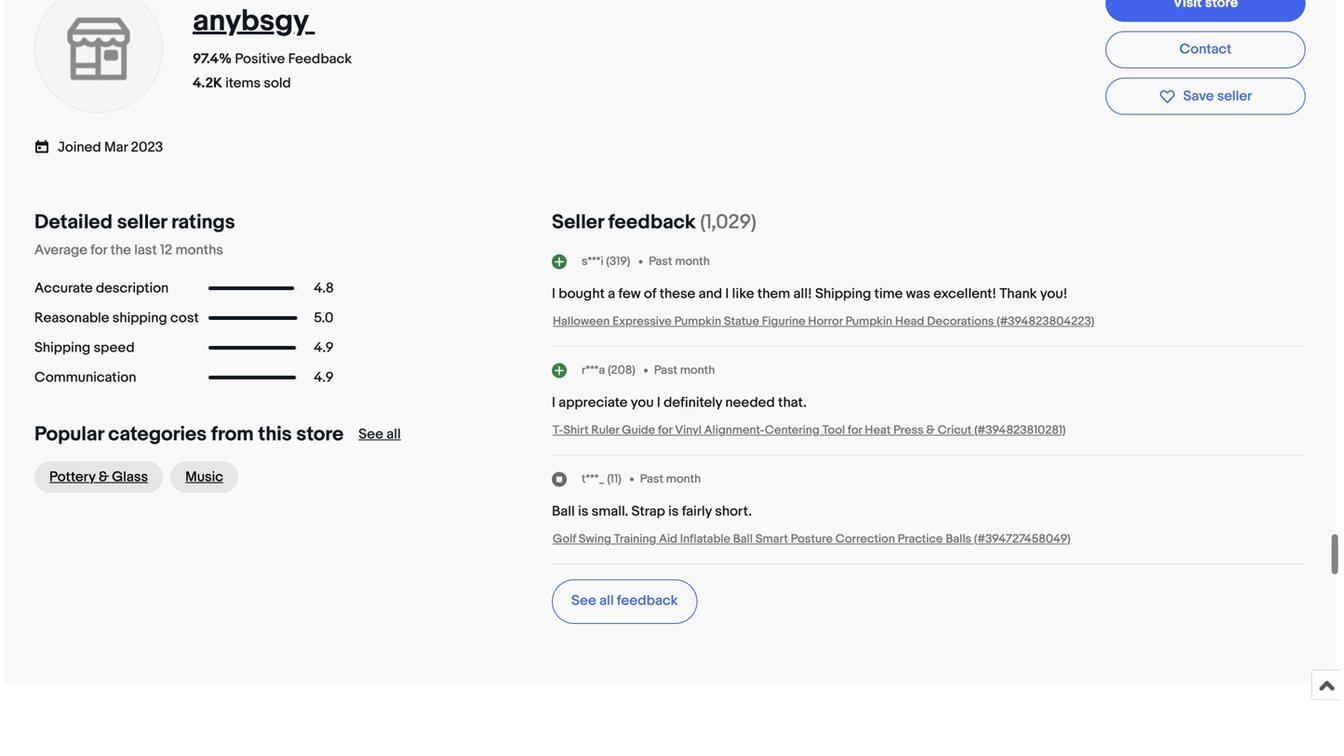 Task type: locate. For each thing, give the bounding box(es) containing it.
0 vertical spatial ball
[[552, 503, 575, 520]]

horror
[[808, 315, 843, 329]]

0 horizontal spatial is
[[578, 503, 588, 520]]

from
[[211, 423, 254, 447]]

see
[[358, 426, 383, 443], [571, 593, 596, 610]]

shipping speed
[[34, 340, 135, 356]]

them
[[757, 286, 790, 302]]

1 4.9 from the top
[[314, 340, 334, 356]]

0 vertical spatial month
[[675, 254, 710, 269]]

past month for is
[[640, 472, 701, 486]]

s***i (319)
[[582, 254, 630, 269]]

0 vertical spatial all
[[386, 426, 401, 443]]

2 vertical spatial past month
[[640, 472, 701, 486]]

1 vertical spatial &
[[99, 469, 109, 486]]

all down swing
[[599, 593, 614, 610]]

month
[[675, 254, 710, 269], [680, 363, 715, 378], [666, 472, 701, 486]]

1 vertical spatial feedback
[[617, 593, 678, 610]]

vinyl
[[675, 423, 702, 438]]

all inside see all feedback link
[[599, 593, 614, 610]]

see right store
[[358, 426, 383, 443]]

joined
[[58, 139, 101, 156]]

ball
[[552, 503, 575, 520], [733, 532, 753, 547]]

positive
[[235, 51, 285, 67]]

4.9
[[314, 340, 334, 356], [314, 369, 334, 386]]

2 horizontal spatial for
[[848, 423, 862, 438]]

r***a (208)
[[582, 363, 635, 378]]

detailed
[[34, 210, 113, 235]]

shipping down reasonable
[[34, 340, 90, 356]]

1 horizontal spatial seller
[[1217, 88, 1252, 105]]

past up i appreciate you i definitely needed that.
[[654, 363, 677, 378]]

average
[[34, 242, 87, 259]]

4.9 up store
[[314, 369, 334, 386]]

inflatable
[[680, 532, 730, 547]]

pottery & glass link
[[34, 462, 163, 493]]

ball up golf
[[552, 503, 575, 520]]

0 vertical spatial 4.9
[[314, 340, 334, 356]]

time
[[874, 286, 903, 302]]

popular categories from this store
[[34, 423, 344, 447]]

0 horizontal spatial shipping
[[34, 340, 90, 356]]

past month for of
[[649, 254, 710, 269]]

4.9 for communication
[[314, 369, 334, 386]]

1 vertical spatial 4.9
[[314, 369, 334, 386]]

save seller
[[1183, 88, 1252, 105]]

2023
[[131, 139, 163, 156]]

past month
[[649, 254, 710, 269], [654, 363, 715, 378], [640, 472, 701, 486]]

is
[[578, 503, 588, 520], [668, 503, 679, 520]]

(1,029)
[[700, 210, 756, 235]]

97.4% positive feedback 4.2k items sold
[[193, 51, 352, 92]]

1 vertical spatial all
[[599, 593, 614, 610]]

was
[[906, 286, 930, 302]]

0 horizontal spatial for
[[90, 242, 107, 259]]

and
[[699, 286, 722, 302]]

0 vertical spatial seller
[[1217, 88, 1252, 105]]

categories
[[108, 423, 207, 447]]

1 is from the left
[[578, 503, 588, 520]]

month up these
[[675, 254, 710, 269]]

all right store
[[386, 426, 401, 443]]

shipping
[[815, 286, 871, 302], [34, 340, 90, 356]]

save seller button
[[1106, 78, 1306, 115]]

all!
[[793, 286, 812, 302]]

glass
[[112, 469, 148, 486]]

4.8
[[314, 280, 334, 297]]

past month up these
[[649, 254, 710, 269]]

1 vertical spatial see
[[571, 593, 596, 610]]

is left fairly
[[668, 503, 679, 520]]

speed
[[94, 340, 135, 356]]

2 vertical spatial month
[[666, 472, 701, 486]]

average for the last 12 months
[[34, 242, 223, 259]]

2 vertical spatial past
[[640, 472, 663, 486]]

seller inside save seller button
[[1217, 88, 1252, 105]]

all for see all
[[386, 426, 401, 443]]

music
[[185, 469, 223, 486]]

store
[[296, 423, 344, 447]]

past up "ball is small. strap is fairly short." on the bottom of page
[[640, 472, 663, 486]]

of
[[644, 286, 656, 302]]

0 vertical spatial past
[[649, 254, 672, 269]]

0 horizontal spatial seller
[[117, 210, 167, 235]]

month up definitely
[[680, 363, 715, 378]]

t***_
[[582, 472, 604, 486]]

0 vertical spatial see
[[358, 426, 383, 443]]

2 is from the left
[[668, 503, 679, 520]]

feedback
[[608, 210, 696, 235], [617, 593, 678, 610]]

swing
[[579, 532, 611, 547]]

0 horizontal spatial see
[[358, 426, 383, 443]]

past up 'of'
[[649, 254, 672, 269]]

0 vertical spatial past month
[[649, 254, 710, 269]]

1 horizontal spatial pumpkin
[[845, 315, 892, 329]]

seller
[[1217, 88, 1252, 105], [117, 210, 167, 235]]

4.9 down 5.0
[[314, 340, 334, 356]]

feedback up (319)
[[608, 210, 696, 235]]

anybsgy
[[193, 3, 308, 40]]

past for of
[[649, 254, 672, 269]]

& right press on the right bottom of page
[[926, 423, 935, 438]]

past month up i appreciate you i definitely needed that.
[[654, 363, 715, 378]]

1 pumpkin from the left
[[674, 315, 721, 329]]

see down swing
[[571, 593, 596, 610]]

1 vertical spatial seller
[[117, 210, 167, 235]]

pumpkin down and
[[674, 315, 721, 329]]

(11)
[[607, 472, 621, 486]]

1 vertical spatial past month
[[654, 363, 715, 378]]

anybsgy link
[[193, 3, 315, 40]]

feedback
[[288, 51, 352, 67]]

for left 'vinyl'
[[658, 423, 672, 438]]

the
[[110, 242, 131, 259]]

seller right save
[[1217, 88, 1252, 105]]

excellent!
[[934, 286, 997, 302]]

past month for definitely
[[654, 363, 715, 378]]

expressive
[[612, 315, 672, 329]]

is left small. at the bottom left
[[578, 503, 588, 520]]

0 horizontal spatial all
[[386, 426, 401, 443]]

short.
[[715, 503, 752, 520]]

seller for detailed
[[117, 210, 167, 235]]

past for is
[[640, 472, 663, 486]]

2 4.9 from the top
[[314, 369, 334, 386]]

ball left smart
[[733, 532, 753, 547]]

reasonable shipping cost
[[34, 310, 199, 327]]

0 horizontal spatial pumpkin
[[674, 315, 721, 329]]

1 vertical spatial ball
[[733, 532, 753, 547]]

strap
[[631, 503, 665, 520]]

for right tool
[[848, 423, 862, 438]]

tool
[[822, 423, 845, 438]]

1 horizontal spatial see
[[571, 593, 596, 610]]

definitely
[[664, 395, 722, 411]]

anybsgy image
[[34, 0, 164, 114]]

1 horizontal spatial ball
[[733, 532, 753, 547]]

golf swing training aid inflatable ball smart posture correction practice balls (#394727458049)
[[553, 532, 1071, 547]]

few
[[618, 286, 641, 302]]

1 horizontal spatial &
[[926, 423, 935, 438]]

posture
[[791, 532, 833, 547]]

1 vertical spatial past
[[654, 363, 677, 378]]

1 horizontal spatial all
[[599, 593, 614, 610]]

shipping up horror
[[815, 286, 871, 302]]

ratings
[[171, 210, 235, 235]]

seller up last
[[117, 210, 167, 235]]

halloween
[[553, 315, 610, 329]]

1 vertical spatial month
[[680, 363, 715, 378]]

past month up "ball is small. strap is fairly short." on the bottom of page
[[640, 472, 701, 486]]

i left like
[[725, 286, 729, 302]]

last
[[134, 242, 157, 259]]

see all feedback
[[571, 593, 678, 610]]

& left glass
[[99, 469, 109, 486]]

month up fairly
[[666, 472, 701, 486]]

accurate
[[34, 280, 93, 297]]

feedback down training
[[617, 593, 678, 610]]

0 vertical spatial &
[[926, 423, 935, 438]]

ruler
[[591, 423, 619, 438]]

&
[[926, 423, 935, 438], [99, 469, 109, 486]]

figurine
[[762, 315, 805, 329]]

0 vertical spatial shipping
[[815, 286, 871, 302]]

1 horizontal spatial is
[[668, 503, 679, 520]]

you
[[631, 395, 654, 411]]

small.
[[592, 503, 628, 520]]

pumpkin down time
[[845, 315, 892, 329]]

past
[[649, 254, 672, 269], [654, 363, 677, 378], [640, 472, 663, 486]]

text__icon wrapper image
[[34, 138, 58, 154]]

sold
[[264, 75, 291, 92]]

for left the
[[90, 242, 107, 259]]

12
[[160, 242, 172, 259]]



Task type: vqa. For each thing, say whether or not it's contained in the screenshot.
Twins
no



Task type: describe. For each thing, give the bounding box(es) containing it.
golf swing training aid inflatable ball smart posture correction practice balls (#394727458049) link
[[553, 532, 1071, 547]]

0 horizontal spatial &
[[99, 469, 109, 486]]

a
[[608, 286, 615, 302]]

alignment-
[[704, 423, 765, 438]]

months
[[176, 242, 223, 259]]

month for these
[[675, 254, 710, 269]]

see all link
[[358, 426, 401, 443]]

pottery & glass
[[49, 469, 148, 486]]

communication
[[34, 369, 136, 386]]

you!
[[1040, 286, 1068, 302]]

this
[[258, 423, 292, 447]]

cost
[[170, 310, 199, 327]]

all for see all feedback
[[599, 593, 614, 610]]

appreciate
[[559, 395, 628, 411]]

golf
[[553, 532, 576, 547]]

items
[[225, 75, 261, 92]]

shirt
[[563, 423, 589, 438]]

1 vertical spatial shipping
[[34, 340, 90, 356]]

training
[[614, 532, 656, 547]]

(319)
[[606, 254, 630, 269]]

needed
[[725, 395, 775, 411]]

seller for save
[[1217, 88, 1252, 105]]

s***i
[[582, 254, 604, 269]]

fairly
[[682, 503, 712, 520]]

halloween expressive pumpkin statue figurine horror pumpkin head decorations (#394823804223)
[[553, 315, 1094, 329]]

i left 'bought'
[[552, 286, 555, 302]]

see for see all feedback
[[571, 593, 596, 610]]

see all feedback link
[[552, 580, 697, 624]]

2 pumpkin from the left
[[845, 315, 892, 329]]

seller
[[552, 210, 604, 235]]

popular
[[34, 423, 104, 447]]

t***_ (11)
[[582, 472, 621, 486]]

0 vertical spatial feedback
[[608, 210, 696, 235]]

cricut
[[938, 423, 972, 438]]

1 horizontal spatial shipping
[[815, 286, 871, 302]]

4.9 for shipping speed
[[314, 340, 334, 356]]

(#394823810281)
[[974, 423, 1066, 438]]

contact link
[[1106, 31, 1306, 68]]

(#394823804223)
[[997, 315, 1094, 329]]

aid
[[659, 532, 677, 547]]

press
[[893, 423, 924, 438]]

i right you
[[657, 395, 661, 411]]

i up t-
[[552, 395, 555, 411]]

5.0
[[314, 310, 334, 327]]

guide
[[622, 423, 655, 438]]

t-
[[553, 423, 563, 438]]

centering
[[765, 423, 820, 438]]

i bought a few of these and i like them all! shipping time was excellent! thank you!
[[552, 286, 1068, 302]]

97.4%
[[193, 51, 232, 67]]

4.2k
[[193, 75, 222, 92]]

ball is small. strap is fairly short.
[[552, 503, 752, 520]]

these
[[660, 286, 695, 302]]

head
[[895, 315, 924, 329]]

practice
[[898, 532, 943, 547]]

past for definitely
[[654, 363, 677, 378]]

statue
[[724, 315, 759, 329]]

mar
[[104, 139, 128, 156]]

music link
[[170, 462, 238, 493]]

1 horizontal spatial for
[[658, 423, 672, 438]]

accurate description
[[34, 280, 169, 297]]

description
[[96, 280, 169, 297]]

thank
[[1000, 286, 1037, 302]]

joined mar 2023
[[58, 139, 163, 156]]

bought
[[559, 286, 605, 302]]

t-shirt ruler guide for vinyl alignment-centering tool for heat press & cricut (#394823810281) link
[[553, 423, 1066, 438]]

pottery
[[49, 469, 95, 486]]

correction
[[835, 532, 895, 547]]

contact
[[1180, 41, 1232, 58]]

t-shirt ruler guide for vinyl alignment-centering tool for heat press & cricut (#394823810281)
[[553, 423, 1066, 438]]

heat
[[865, 423, 891, 438]]

month for fairly
[[666, 472, 701, 486]]

0 horizontal spatial ball
[[552, 503, 575, 520]]

detailed seller ratings
[[34, 210, 235, 235]]

decorations
[[927, 315, 994, 329]]

smart
[[756, 532, 788, 547]]

month for needed
[[680, 363, 715, 378]]

(#394727458049)
[[974, 532, 1071, 547]]

seller feedback (1,029)
[[552, 210, 756, 235]]

shipping
[[112, 310, 167, 327]]

halloween expressive pumpkin statue figurine horror pumpkin head decorations (#394823804223) link
[[553, 315, 1094, 329]]

see for see all
[[358, 426, 383, 443]]



